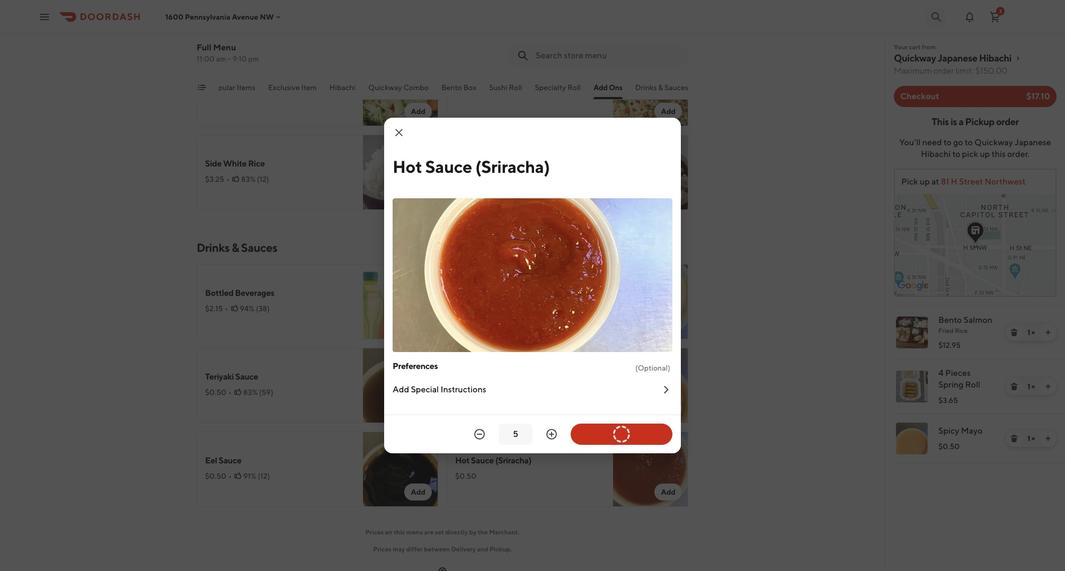 Task type: vqa. For each thing, say whether or not it's contained in the screenshot.
$​0 associated with Chick-fil-A
no



Task type: locate. For each thing, give the bounding box(es) containing it.
1 vertical spatial fried
[[939, 327, 954, 335]]

-
[[228, 55, 231, 63], [630, 429, 634, 439]]

mayo
[[962, 426, 983, 436]]

pieces
[[946, 368, 971, 378]]

0 vertical spatial (12)
[[257, 175, 269, 183]]

your cart from
[[894, 43, 936, 51]]

add for eel sauce
[[411, 488, 426, 496]]

1 vertical spatial cart
[[613, 429, 629, 439]]

am
[[216, 55, 226, 63]]

side left sushi
[[455, 75, 472, 85]]

1 vertical spatial bento
[[939, 315, 962, 325]]

box
[[464, 83, 477, 92]]

quickway left combo
[[368, 83, 402, 92]]

0 vertical spatial fried
[[473, 75, 493, 85]]

side brown rice image
[[613, 135, 689, 210]]

rice for side white rice
[[248, 159, 265, 169]]

1 vertical spatial ×
[[1032, 382, 1035, 391]]

11:00
[[197, 55, 215, 63]]

this
[[932, 116, 949, 127]]

2 horizontal spatial quickway
[[975, 137, 1014, 147]]

0 vertical spatial 94%
[[241, 13, 256, 21]]

1600
[[165, 12, 183, 21]]

rice
[[495, 75, 511, 85], [248, 159, 265, 169], [499, 159, 516, 169], [955, 327, 968, 335]]

- right am
[[228, 55, 231, 63]]

• up 'decrease quantity by 1' image
[[479, 388, 482, 397]]

roll inside specialty roll button
[[568, 83, 581, 92]]

× for 4 pieces spring roll
[[1032, 382, 1035, 391]]

(16) right 81%
[[256, 91, 268, 100]]

3 1 from the top
[[1028, 434, 1031, 443]]

83% (59)
[[243, 388, 273, 397]]

0 horizontal spatial hot
[[393, 156, 422, 177]]

side fried rice image
[[613, 51, 689, 126]]

1 horizontal spatial cart
[[909, 43, 921, 51]]

up left at
[[920, 177, 930, 187]]

2 add one to cart image from the top
[[1044, 434, 1053, 443]]

• for bottled beverages
[[225, 304, 228, 313]]

prices on this menu are set directly by the merchant .
[[366, 528, 520, 536]]

0 horizontal spatial this
[[394, 528, 405, 536]]

1 horizontal spatial sauces
[[665, 83, 689, 92]]

0 vertical spatial ×
[[1032, 328, 1035, 337]]

• for yummy sauce
[[479, 299, 482, 308]]

1 vertical spatial 83%
[[243, 388, 258, 397]]

by
[[470, 528, 477, 536]]

× for bento salmon
[[1032, 328, 1035, 337]]

add one to cart image for bento salmon
[[1044, 328, 1053, 337]]

bottled beverages
[[205, 288, 274, 298]]

9:10
[[233, 55, 247, 63]]

0 vertical spatial up
[[980, 149, 990, 159]]

northwest
[[985, 177, 1026, 187]]

side white rice image
[[363, 135, 438, 210]]

roll right specialty
[[568, 83, 581, 92]]

japanese up maximum order limit: $150.00
[[938, 52, 978, 64]]

add for side brown rice
[[661, 191, 676, 199]]

add button for eel sauce
[[405, 484, 432, 500]]

quickway inside button
[[368, 83, 402, 92]]

1 vertical spatial drinks & sauces
[[197, 241, 277, 254]]

• for side fried rice
[[477, 91, 480, 100]]

roll for specialty roll
[[568, 83, 581, 92]]

1 horizontal spatial &
[[659, 83, 663, 92]]

• up #2 most liked
[[479, 299, 482, 308]]

go
[[954, 137, 964, 147]]

checkout
[[901, 91, 940, 101]]

1 horizontal spatial up
[[980, 149, 990, 159]]

remove item from cart image for bento salmon
[[1011, 328, 1019, 337]]

1 vertical spatial 94%
[[240, 304, 255, 313]]

$0.50 down spicy
[[939, 442, 960, 451]]

cart left $2.50
[[613, 429, 629, 439]]

hot sauce (sriracha)
[[393, 156, 550, 177], [455, 455, 532, 466]]

0 vertical spatial -
[[228, 55, 231, 63]]

0 vertical spatial remove item from cart image
[[1011, 328, 1019, 337]]

(59)
[[259, 388, 273, 397]]

sauce for 91% (12)
[[219, 455, 242, 466]]

$3.25 • for vegetables
[[205, 91, 230, 100]]

add button for yummy sauce
[[655, 316, 682, 333]]

0 horizontal spatial cart
[[613, 429, 629, 439]]

• down eel sauce
[[229, 472, 232, 480]]

$0.50 down eel
[[205, 472, 226, 480]]

1 horizontal spatial quickway
[[894, 52, 936, 64]]

sauce up 83% (59)
[[235, 372, 258, 382]]

prices for prices on this menu are set directly by the merchant .
[[366, 528, 384, 536]]

• down white
[[226, 175, 230, 183]]

sauce up 82%
[[485, 283, 508, 293]]

1 horizontal spatial order
[[997, 116, 1019, 127]]

full menu 11:00 am - 9:10 pm
[[197, 42, 259, 63]]

fried up 43%
[[473, 75, 493, 85]]

rice up 43% (16)
[[495, 75, 511, 85]]

drinks & sauces up bottled beverages
[[197, 241, 277, 254]]

94% for 94% (17)
[[241, 13, 256, 21]]

94% left (38) on the bottom of page
[[240, 304, 255, 313]]

2 vertical spatial 1 ×
[[1028, 434, 1035, 443]]

1 horizontal spatial roll
[[568, 83, 581, 92]]

$3.25 down side vegetables
[[205, 91, 224, 100]]

hot sauce (sriracha) inside hot sauce (sriracha) dialog
[[393, 156, 550, 177]]

side for side vegetables
[[205, 75, 222, 85]]

(16) for side fried rice
[[507, 91, 520, 100]]

0 vertical spatial add one to cart image
[[1044, 328, 1053, 337]]

set
[[435, 528, 444, 536]]

1 horizontal spatial bento
[[939, 315, 962, 325]]

1 remove item from cart image from the top
[[1011, 328, 1019, 337]]

remove item from cart image
[[1011, 328, 1019, 337], [1011, 382, 1019, 391], [1011, 434, 1019, 443]]

2 remove item from cart image from the top
[[1011, 382, 1019, 391]]

your
[[894, 43, 908, 51]]

bento up $12.95
[[939, 315, 962, 325]]

bento left box
[[442, 83, 462, 92]]

1 horizontal spatial this
[[992, 149, 1006, 159]]

up right pick
[[980, 149, 990, 159]]

add button
[[405, 19, 432, 36], [655, 19, 682, 36], [405, 103, 432, 120], [655, 103, 682, 120], [405, 187, 432, 204], [655, 187, 682, 204], [405, 316, 432, 333], [655, 316, 682, 333], [405, 484, 432, 500], [655, 484, 682, 500]]

1 vertical spatial prices
[[373, 545, 392, 553]]

side left brown
[[455, 159, 472, 169]]

2 × from the top
[[1032, 382, 1035, 391]]

cart inside button
[[613, 429, 629, 439]]

exclusive item
[[268, 83, 317, 92]]

0 horizontal spatial drinks & sauces
[[197, 241, 277, 254]]

fried
[[473, 75, 493, 85], [939, 327, 954, 335]]

1 vertical spatial hibachi
[[330, 83, 356, 92]]

bento for salmon
[[939, 315, 962, 325]]

0 vertical spatial &
[[659, 83, 663, 92]]

(12) down side white rice
[[257, 175, 269, 183]]

1 × for 4 pieces spring roll
[[1028, 382, 1035, 391]]

$3.25 down white
[[205, 175, 224, 183]]

$0.50 inside list
[[939, 442, 960, 451]]

drinks up bottled
[[197, 241, 230, 254]]

& up bottled beverages
[[232, 241, 239, 254]]

rice for side brown rice
[[499, 159, 516, 169]]

0 vertical spatial sauces
[[665, 83, 689, 92]]

fried up $12.95
[[939, 327, 954, 335]]

cart right your
[[909, 43, 921, 51]]

82% (135)
[[494, 299, 526, 308]]

list
[[886, 305, 1066, 463]]

• right $4.75
[[226, 13, 230, 21]]

add button for side vegetables
[[405, 103, 432, 120]]

side left white
[[205, 159, 222, 169]]

$0.50 • up most
[[455, 299, 482, 308]]

hibachi down the 'need' on the right top of page
[[921, 149, 951, 159]]

$0.50 • for eel sauce
[[205, 472, 232, 480]]

0 horizontal spatial drinks
[[197, 241, 230, 254]]

to
[[944, 137, 952, 147], [965, 137, 973, 147], [953, 149, 961, 159], [603, 429, 611, 439]]

1
[[1028, 328, 1031, 337], [1028, 382, 1031, 391], [1028, 434, 1031, 443]]

2 (16) from the left
[[507, 91, 520, 100]]

$0.50 down 'decrease quantity by 1' image
[[455, 472, 477, 480]]

exclusive
[[268, 83, 300, 92]]

from
[[922, 43, 936, 51]]

1 vertical spatial drinks
[[197, 241, 230, 254]]

2 1 from the top
[[1028, 382, 1031, 391]]

1 horizontal spatial japanese
[[1015, 137, 1052, 147]]

1 vertical spatial this
[[394, 528, 405, 536]]

1 horizontal spatial drinks & sauces
[[636, 83, 689, 92]]

2 vertical spatial hibachi
[[921, 149, 951, 159]]

hibachi right item
[[330, 83, 356, 92]]

1 × from the top
[[1032, 328, 1035, 337]]

merchant
[[489, 528, 518, 536]]

1 vertical spatial up
[[920, 177, 930, 187]]

(16)
[[256, 91, 268, 100], [507, 91, 520, 100]]

to inside button
[[603, 429, 611, 439]]

$0.50 • for teriyaki sauce
[[205, 388, 232, 397]]

popular
[[209, 83, 235, 92]]

rice right brown
[[499, 159, 516, 169]]

notification bell image
[[964, 10, 977, 23]]

1 horizontal spatial drinks
[[636, 83, 657, 92]]

order
[[934, 66, 955, 76], [997, 116, 1019, 127]]

1 vertical spatial quickway
[[368, 83, 402, 92]]

0 vertical spatial hibachi
[[980, 52, 1012, 64]]

sauce left brown
[[425, 156, 472, 177]]

1 horizontal spatial (16)
[[507, 91, 520, 100]]

bento inside bento salmon fried rice
[[939, 315, 962, 325]]

quickway japanese hibachi
[[894, 52, 1012, 64]]

1 horizontal spatial -
[[630, 429, 634, 439]]

spring
[[939, 380, 964, 390]]

• down teriyaki sauce
[[229, 388, 232, 397]]

$2.50
[[636, 429, 659, 439]]

sauce right eel
[[219, 455, 242, 466]]

3 remove item from cart image from the top
[[1011, 434, 1019, 443]]

0 vertical spatial quickway
[[894, 52, 936, 64]]

eel sauce
[[205, 455, 242, 466]]

decrease quantity by 1 image
[[473, 428, 486, 441]]

0 horizontal spatial &
[[232, 241, 239, 254]]

sauces
[[665, 83, 689, 92], [241, 241, 277, 254]]

order down 'quickway japanese hibachi'
[[934, 66, 955, 76]]

pm
[[248, 55, 259, 63]]

- inside button
[[630, 429, 634, 439]]

1 vertical spatial 1 ×
[[1028, 382, 1035, 391]]

1 vertical spatial -
[[630, 429, 634, 439]]

0 horizontal spatial order
[[934, 66, 955, 76]]

1600 pennsylvania avenue nw
[[165, 12, 274, 21]]

0 vertical spatial 1 ×
[[1028, 328, 1035, 337]]

prices left "may"
[[373, 545, 392, 553]]

0 horizontal spatial hibachi
[[330, 83, 356, 92]]

• down side vegetables
[[226, 91, 230, 100]]

yummy sauce
[[455, 283, 508, 293]]

remove item from cart image left add one to cart image
[[1011, 382, 1019, 391]]

eel sauce image
[[363, 432, 438, 507]]

1 ×
[[1028, 328, 1035, 337], [1028, 382, 1035, 391], [1028, 434, 1035, 443]]

remove item from cart image right mayo
[[1011, 434, 1019, 443]]

0 vertical spatial bento
[[442, 83, 462, 92]]

liked
[[484, 312, 503, 320]]

3 1 × from the top
[[1028, 434, 1035, 443]]

$2.15 •
[[205, 304, 228, 313]]

fried inside bento salmon fried rice
[[939, 327, 954, 335]]

0 vertical spatial cart
[[909, 43, 921, 51]]

1 (16) from the left
[[256, 91, 268, 100]]

94% left (17)
[[241, 13, 256, 21]]

$3.25 for vegetables
[[205, 91, 224, 100]]

4 pieces spring roll image
[[897, 371, 928, 402]]

pennsylvania
[[185, 12, 231, 21]]

quickway
[[894, 52, 936, 64], [368, 83, 402, 92], [975, 137, 1014, 147]]

0 horizontal spatial japanese
[[938, 52, 978, 64]]

2 vertical spatial ×
[[1032, 434, 1035, 443]]

1 for 4 pieces spring roll
[[1028, 382, 1031, 391]]

quickway down pickup
[[975, 137, 1014, 147]]

0 vertical spatial (sriracha)
[[476, 156, 550, 177]]

close hot sauce (sriracha) image
[[393, 126, 406, 139]]

94% (38)
[[240, 304, 270, 313]]

• right the "$2.15" on the bottom left of page
[[225, 304, 228, 313]]

pick
[[963, 149, 979, 159]]

2 1 × from the top
[[1028, 382, 1035, 391]]

2 vertical spatial remove item from cart image
[[1011, 434, 1019, 443]]

1 vertical spatial hot
[[455, 455, 470, 466]]

prices left on
[[366, 528, 384, 536]]

1 vertical spatial (12)
[[258, 472, 270, 480]]

&
[[659, 83, 663, 92], [232, 241, 239, 254]]

$3.25 • down side fried rice
[[455, 91, 480, 100]]

0 vertical spatial prices
[[366, 528, 384, 536]]

0 vertical spatial 1
[[1028, 328, 1031, 337]]

× for spicy mayo
[[1032, 434, 1035, 443]]

side noodle image
[[613, 0, 689, 42]]

specialty roll
[[535, 83, 581, 92]]

(16) right 43%
[[507, 91, 520, 100]]

add button for side white rice
[[405, 187, 432, 204]]

& right the 'ons'
[[659, 83, 663, 92]]

3 × from the top
[[1032, 434, 1035, 443]]

3 items, open order cart image
[[989, 10, 1002, 23]]

$0.50 • down teriyaki
[[205, 388, 232, 397]]

• right box
[[477, 91, 480, 100]]

side for side white rice
[[205, 159, 222, 169]]

spicy mayo image left spicy
[[897, 423, 928, 454]]

$3.25 • down side vegetables
[[205, 91, 230, 100]]

94%
[[241, 13, 256, 21], [240, 304, 255, 313]]

83% left (59)
[[243, 388, 258, 397]]

and
[[477, 545, 489, 553]]

powered by google image
[[898, 280, 929, 291]]

quickway japanese hibachi link
[[894, 52, 1057, 65]]

rice up 83% (12)
[[248, 159, 265, 169]]

sauce for 82% (135)
[[485, 283, 508, 293]]

$3.25 • down white
[[205, 175, 230, 183]]

$3.25 for fried
[[455, 91, 475, 100]]

0 horizontal spatial quickway
[[368, 83, 402, 92]]

japanese up the order.
[[1015, 137, 1052, 147]]

rice up $12.95
[[955, 327, 968, 335]]

add inside add special instructions button
[[393, 384, 409, 394]]

0 vertical spatial 83%
[[241, 175, 256, 183]]

1 vertical spatial remove item from cart image
[[1011, 382, 1019, 391]]

yummy
[[455, 283, 484, 293]]

0 horizontal spatial fried
[[473, 75, 493, 85]]

hot sauce (sriracha) dialog
[[384, 118, 681, 453]]

rice for side fried rice
[[495, 75, 511, 85]]

prices may differ between delivery and pickup.
[[373, 545, 512, 553]]

bento salmon image
[[897, 317, 928, 348]]

• for side white rice
[[226, 175, 230, 183]]

item
[[301, 83, 317, 92]]

0 vertical spatial drinks
[[636, 83, 657, 92]]

pick up at 81 h street northwest
[[902, 177, 1026, 187]]

this inside the you'll need to go to quickway japanese hibachi to pick up this order.
[[992, 149, 1006, 159]]

quickway down "your cart from"
[[894, 52, 936, 64]]

quickway combo button
[[368, 82, 429, 99]]

$0.50 • down eel sauce
[[205, 472, 232, 480]]

spicy
[[939, 426, 960, 436]]

hot sauce (sriracha) image
[[613, 432, 689, 507]]

add button for hot sauce (sriracha)
[[655, 484, 682, 500]]

sauce for 83% (59)
[[235, 372, 258, 382]]

hibachi up the $150.00
[[980, 52, 1012, 64]]

order right pickup
[[997, 116, 1019, 127]]

are
[[424, 528, 434, 536]]

81
[[941, 177, 950, 187]]

brown
[[473, 159, 498, 169]]

0 horizontal spatial bento
[[442, 83, 462, 92]]

1 vertical spatial &
[[232, 241, 239, 254]]

- left $2.50
[[630, 429, 634, 439]]

83% down side white rice
[[241, 175, 256, 183]]

0 horizontal spatial (16)
[[256, 91, 268, 100]]

remove item from cart image for 4 pieces spring roll
[[1011, 382, 1019, 391]]

to left $2.50
[[603, 429, 611, 439]]

2 vertical spatial 1
[[1028, 434, 1031, 443]]

1 vertical spatial sauces
[[241, 241, 277, 254]]

roll right sushi
[[509, 83, 523, 92]]

1 horizontal spatial hibachi
[[921, 149, 951, 159]]

add for side fried rice
[[661, 107, 676, 116]]

1 vertical spatial 1
[[1028, 382, 1031, 391]]

0 vertical spatial hot sauce (sriracha)
[[393, 156, 550, 177]]

0 vertical spatial hot
[[393, 156, 422, 177]]

side vegetables image
[[363, 51, 438, 126]]

0 vertical spatial this
[[992, 149, 1006, 159]]

roll inside the sushi roll button
[[509, 83, 523, 92]]

roll inside 4 pieces spring roll
[[966, 380, 981, 390]]

add one to cart image for spicy mayo
[[1044, 434, 1053, 443]]

1 vertical spatial add one to cart image
[[1044, 434, 1053, 443]]

0 horizontal spatial -
[[228, 55, 231, 63]]

drinks & sauces right the 'ons'
[[636, 83, 689, 92]]

most
[[466, 312, 483, 320]]

add to cart - $2.50
[[585, 429, 659, 439]]

spicy mayo image
[[613, 348, 689, 423], [897, 423, 928, 454]]

1 horizontal spatial fried
[[939, 327, 954, 335]]

$3.25 down side fried rice
[[455, 91, 475, 100]]

1 1 from the top
[[1028, 328, 1031, 337]]

2 vertical spatial quickway
[[975, 137, 1014, 147]]

sauce inside dialog
[[425, 156, 472, 177]]

83%
[[241, 175, 256, 183], [243, 388, 258, 397]]

0 horizontal spatial roll
[[509, 83, 523, 92]]

1 1 × from the top
[[1028, 328, 1035, 337]]

81% (16)
[[241, 91, 268, 100]]

roll down pieces
[[966, 380, 981, 390]]

drinks right the 'ons'
[[636, 83, 657, 92]]

this left the order.
[[992, 149, 1006, 159]]

remove item from cart image right bento salmon fried rice
[[1011, 328, 1019, 337]]

menu
[[213, 42, 236, 52]]

1 vertical spatial japanese
[[1015, 137, 1052, 147]]

side down 11:00
[[205, 75, 222, 85]]

this right on
[[394, 528, 405, 536]]

hibachi
[[980, 52, 1012, 64], [330, 83, 356, 92], [921, 149, 951, 159]]

(12) for eel sauce
[[258, 472, 270, 480]]

bento inside button
[[442, 83, 462, 92]]

1 add one to cart image from the top
[[1044, 328, 1053, 337]]

eel
[[205, 455, 217, 466]]

(12) right 91%
[[258, 472, 270, 480]]

add one to cart image
[[1044, 328, 1053, 337], [1044, 434, 1053, 443]]

$3.25 •
[[205, 91, 230, 100], [455, 91, 480, 100], [205, 175, 230, 183]]

spicy mayo image up $2.50
[[613, 348, 689, 423]]

2 horizontal spatial roll
[[966, 380, 981, 390]]

hibachi inside the you'll need to go to quickway japanese hibachi to pick up this order.
[[921, 149, 951, 159]]

add one to cart image
[[1044, 382, 1053, 391]]

pick
[[902, 177, 919, 187]]



Task type: describe. For each thing, give the bounding box(es) containing it.
yummy sauce image
[[613, 264, 689, 339]]

side brown rice
[[455, 159, 516, 169]]

81%
[[241, 91, 254, 100]]

• for eel sauce
[[229, 472, 232, 480]]

open menu image
[[38, 10, 51, 23]]

$3.25 for white
[[205, 175, 224, 183]]

remove item from cart image for spicy mayo
[[1011, 434, 1019, 443]]

$3.25 • for white
[[205, 175, 230, 183]]

$2.15
[[205, 304, 223, 313]]

add button for side fried rice
[[655, 103, 682, 120]]

beverages
[[235, 288, 274, 298]]

side for side brown rice
[[455, 159, 472, 169]]

0 horizontal spatial up
[[920, 177, 930, 187]]

bento salmon fried rice
[[939, 315, 993, 335]]

• for teriyaki sauce
[[229, 388, 232, 397]]

delivery
[[452, 545, 476, 553]]

Current quantity is 5 number field
[[505, 428, 526, 440]]

sauces inside the drinks & sauces 'button'
[[665, 83, 689, 92]]

$0.50 down teriyaki
[[205, 388, 226, 397]]

to down go
[[953, 149, 961, 159]]

83% for white
[[241, 175, 256, 183]]

add for $4.75
[[411, 23, 426, 32]]

add button for side brown rice
[[655, 187, 682, 204]]

sauce down 'decrease quantity by 1' image
[[471, 455, 494, 466]]

ons
[[609, 83, 623, 92]]

43%
[[492, 91, 506, 100]]

you'll
[[900, 137, 921, 147]]

83% for sauce
[[243, 388, 258, 397]]

order.
[[1008, 149, 1030, 159]]

bento box button
[[442, 82, 477, 99]]

1 for bento salmon
[[1028, 328, 1031, 337]]

list containing bento salmon
[[886, 305, 1066, 463]]

add for bottled beverages
[[411, 320, 426, 329]]

japanese inside the you'll need to go to quickway japanese hibachi to pick up this order.
[[1015, 137, 1052, 147]]

0 vertical spatial drinks & sauces
[[636, 83, 689, 92]]

bento box
[[442, 83, 477, 92]]

white
[[223, 159, 247, 169]]

(12) for side white rice
[[257, 175, 269, 183]]

94% for 94% (38)
[[240, 304, 255, 313]]

$17.10
[[1027, 91, 1051, 101]]

is
[[951, 116, 958, 127]]

1 horizontal spatial hot
[[455, 455, 470, 466]]

specialty
[[535, 83, 566, 92]]

combo
[[404, 83, 429, 92]]

side fried rice
[[455, 75, 511, 85]]

prices for prices may differ between delivery and pickup.
[[373, 545, 392, 553]]

you'll need to go to quickway japanese hibachi to pick up this order.
[[900, 137, 1052, 159]]

instructions
[[441, 384, 487, 394]]

0 vertical spatial japanese
[[938, 52, 978, 64]]

to right go
[[965, 137, 973, 147]]

$0.50 right the "special"
[[455, 388, 477, 397]]

Item Search search field
[[536, 50, 680, 62]]

$3.25 • for fried
[[455, 91, 480, 100]]

full
[[197, 42, 212, 52]]

(16) for side vegetables
[[256, 91, 268, 100]]

up inside the you'll need to go to quickway japanese hibachi to pick up this order.
[[980, 149, 990, 159]]

$3.65
[[939, 396, 958, 405]]

drinks inside 'button'
[[636, 83, 657, 92]]

sushi roll
[[489, 83, 523, 92]]

1 horizontal spatial spicy mayo image
[[897, 423, 928, 454]]

- inside full menu 11:00 am - 9:10 pm
[[228, 55, 231, 63]]

map region
[[806, 121, 1066, 393]]

82%
[[494, 299, 508, 308]]

$0.50 • up 'decrease quantity by 1' image
[[455, 388, 482, 397]]

$4.75
[[205, 13, 224, 21]]

special
[[411, 384, 439, 394]]

bottled
[[205, 288, 234, 298]]

(sriracha) inside hot sauce (sriracha) dialog
[[476, 156, 550, 177]]

items
[[237, 83, 256, 92]]

add special instructions
[[393, 384, 487, 394]]

81 h street northwest link
[[940, 177, 1026, 187]]

add button for bottled beverages
[[405, 316, 432, 333]]

on
[[385, 528, 393, 536]]

add for hot sauce (sriracha)
[[661, 488, 676, 496]]

.
[[518, 528, 520, 536]]

drinks & sauces button
[[636, 82, 689, 99]]

teriyaki sauce
[[205, 372, 258, 382]]

side vegetables
[[205, 75, 265, 85]]

0 vertical spatial order
[[934, 66, 955, 76]]

• for side vegetables
[[226, 91, 230, 100]]

2 horizontal spatial hibachi
[[980, 52, 1012, 64]]

3 button
[[985, 6, 1006, 27]]

the
[[478, 528, 488, 536]]

add inside add to cart - $2.50 button
[[585, 429, 601, 439]]

street
[[960, 177, 984, 187]]

add for yummy sauce
[[661, 320, 676, 329]]

side white rice
[[205, 159, 265, 169]]

roll for sushi roll
[[509, 83, 523, 92]]

add for side white rice
[[411, 191, 426, 199]]

$4.75 •
[[205, 13, 230, 21]]

quickway inside the you'll need to go to quickway japanese hibachi to pick up this order.
[[975, 137, 1014, 147]]

(optional)
[[636, 364, 671, 372]]

1 for spicy mayo
[[1028, 434, 1031, 443]]

increase quantity by 1 image
[[546, 428, 558, 441]]

$0.50 up #2
[[455, 299, 477, 308]]

(38)
[[256, 304, 270, 313]]

side for side fried rice
[[455, 75, 472, 85]]

1 × for bento salmon
[[1028, 328, 1035, 337]]

& inside 'button'
[[659, 83, 663, 92]]

(17)
[[257, 13, 269, 21]]

may
[[393, 545, 405, 553]]

menu
[[406, 528, 423, 536]]

hot inside dialog
[[393, 156, 422, 177]]

quickway combo
[[368, 83, 429, 92]]

#2 most liked
[[455, 312, 503, 320]]

1600 pennsylvania avenue nw button
[[165, 12, 282, 21]]

maximum order limit: $150.00
[[894, 66, 1008, 76]]

salmon
[[964, 315, 993, 325]]

spicy mayo
[[939, 426, 983, 436]]

quickway for quickway japanese hibachi
[[894, 52, 936, 64]]

preferences
[[393, 361, 438, 371]]

need
[[923, 137, 942, 147]]

teriyaki sauce image
[[363, 348, 438, 423]]

popular items
[[209, 83, 256, 92]]

1 vertical spatial hot sauce (sriracha)
[[455, 455, 532, 466]]

1 vertical spatial order
[[997, 116, 1019, 127]]

4 pieces spring roll
[[939, 368, 981, 390]]

$0.50 • for yummy sauce
[[455, 299, 482, 308]]

teriyaki
[[205, 372, 234, 382]]

add to cart - $2.50 button
[[571, 424, 673, 445]]

popular items button
[[209, 82, 256, 99]]

sushi
[[489, 83, 508, 92]]

quickway for quickway combo
[[368, 83, 402, 92]]

0 horizontal spatial spicy mayo image
[[613, 348, 689, 423]]

43% (16)
[[492, 91, 520, 100]]

a
[[959, 116, 964, 127]]

bottled beverages image
[[363, 264, 438, 339]]

hibachi button
[[330, 82, 356, 99]]

avenue
[[232, 12, 258, 21]]

0 horizontal spatial sauces
[[241, 241, 277, 254]]

83% (12)
[[241, 175, 269, 183]]

add for side vegetables
[[411, 107, 426, 116]]

1 vertical spatial (sriracha)
[[496, 455, 532, 466]]

to left go
[[944, 137, 952, 147]]

specialty roll button
[[535, 82, 581, 99]]

1 × for spicy mayo
[[1028, 434, 1035, 443]]

3 pieces shrimp tempura image
[[363, 0, 438, 42]]

directly
[[446, 528, 468, 536]]

$12.95
[[939, 341, 961, 349]]

rice inside bento salmon fried rice
[[955, 327, 968, 335]]

bento for box
[[442, 83, 462, 92]]

$150.00
[[976, 66, 1008, 76]]

91% (12)
[[243, 472, 270, 480]]



